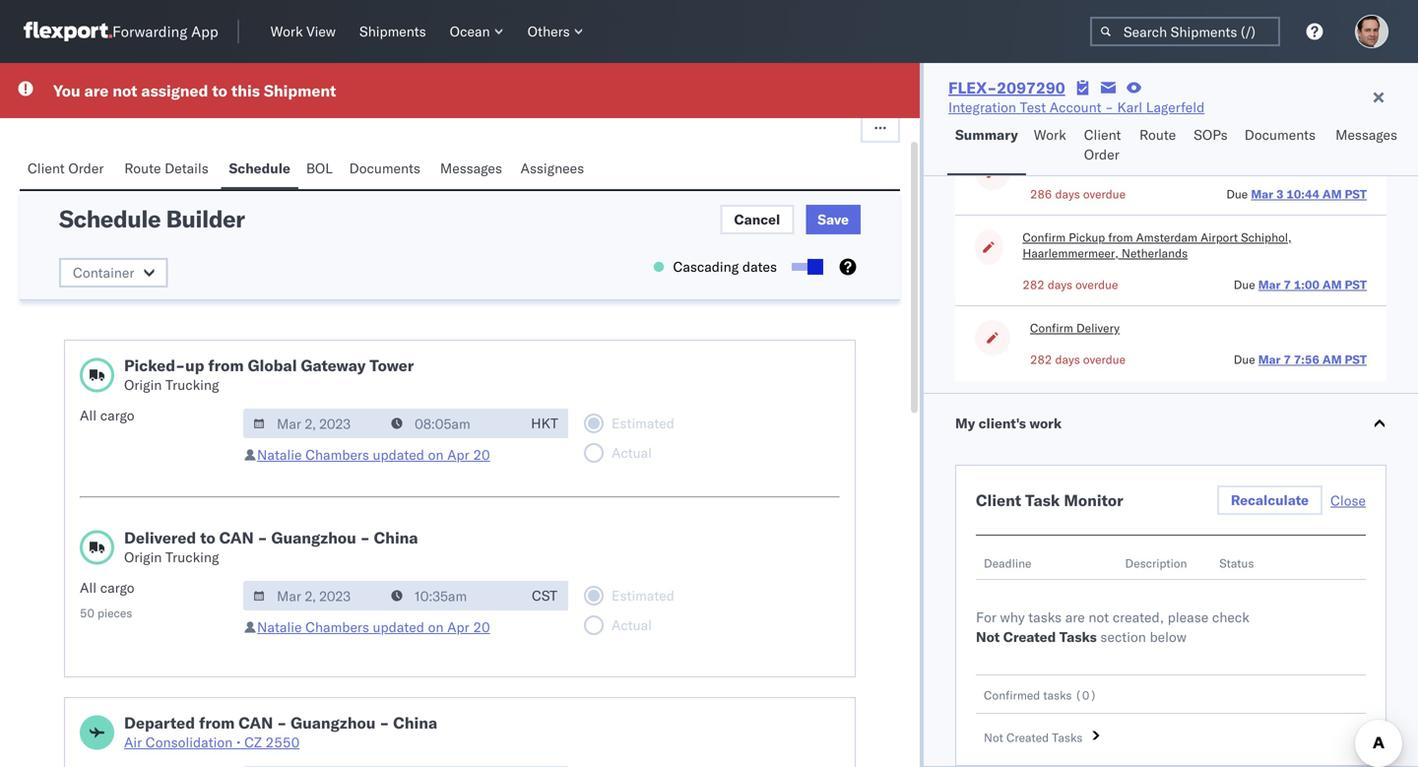 Task type: describe. For each thing, give the bounding box(es) containing it.
departed from can - guangzhou - china air consolidation • cz 2550
[[124, 713, 438, 751]]

1 vertical spatial tasks
[[1044, 688, 1072, 703]]

others
[[528, 23, 570, 40]]

confirm for confirm delivery
[[1031, 321, 1074, 336]]

my
[[956, 415, 976, 432]]

chambers for gateway
[[306, 446, 369, 464]]

hkt
[[531, 415, 559, 432]]

mar for mar 3 10:44 am pst
[[1252, 187, 1274, 202]]

assigned
[[141, 81, 208, 101]]

2550
[[266, 734, 300, 751]]

overdue for delivery
[[1084, 352, 1126, 367]]

for
[[977, 609, 997, 626]]

bol button
[[298, 151, 342, 189]]

pst for mar 7 1:00 am pst
[[1346, 277, 1368, 292]]

delivery
[[1077, 321, 1120, 336]]

gateway
[[301, 356, 366, 375]]

test
[[1021, 99, 1047, 116]]

MMM D, YYYY text field
[[243, 409, 383, 438]]

Search Shipments (/) text field
[[1091, 17, 1281, 46]]

2 horizontal spatial client
[[1085, 126, 1122, 143]]

1 horizontal spatial documents button
[[1237, 117, 1328, 175]]

container
[[73, 264, 134, 281]]

0 vertical spatial overdue
[[1084, 187, 1126, 202]]

trucking inside delivered to can - guangzhou - china origin trucking
[[166, 549, 219, 566]]

mar for mar 7 1:00 am pst
[[1259, 277, 1281, 292]]

natalie chambers updated on apr 20 button for -
[[257, 619, 490, 636]]

0 horizontal spatial client order
[[28, 160, 104, 177]]

close button
[[1331, 492, 1367, 509]]

•
[[236, 734, 241, 751]]

1 mmm d, yyyy text field from the top
[[243, 581, 383, 611]]

1 vertical spatial messages
[[440, 160, 502, 177]]

-- : -- -- text field
[[381, 767, 521, 768]]

not inside button
[[984, 731, 1004, 745]]

assignees button
[[513, 151, 596, 189]]

mar 3 10:44 am pst button
[[1252, 187, 1368, 202]]

chambers for guangzhou
[[306, 619, 369, 636]]

close
[[1331, 492, 1367, 509]]

picked-up from global gateway tower origin trucking
[[124, 356, 414, 394]]

summary button
[[948, 117, 1027, 175]]

mar 7 1:00 am pst button
[[1259, 277, 1368, 292]]

ocean button
[[442, 19, 512, 44]]

flex-2097290
[[949, 78, 1066, 98]]

consolidation
[[146, 734, 233, 751]]

ocean
[[450, 23, 490, 40]]

for why tasks are not created, please check not created tasks section below
[[977, 609, 1250, 646]]

1 horizontal spatial messages button
[[1328, 117, 1409, 175]]

days for delivery
[[1056, 352, 1081, 367]]

flexport. image
[[24, 22, 112, 41]]

schiphol,
[[1242, 230, 1293, 245]]

sops
[[1195, 126, 1228, 143]]

cancel button
[[721, 205, 795, 235]]

created,
[[1113, 609, 1165, 626]]

flex-
[[949, 78, 997, 98]]

am for 1:00
[[1323, 277, 1343, 292]]

origin inside delivered to can - guangzhou - china origin trucking
[[124, 549, 162, 566]]

save
[[818, 211, 849, 228]]

natalie chambers updated on apr 20 button for tower
[[257, 446, 490, 464]]

documents for right documents button
[[1245, 126, 1317, 143]]

route details
[[124, 160, 209, 177]]

-- : -- -- text field for delivered to can - guangzhou - china
[[381, 581, 521, 611]]

forwarding app link
[[24, 22, 218, 41]]

am for 7:56
[[1323, 352, 1343, 367]]

1 horizontal spatial client order
[[1085, 126, 1122, 163]]

pst for mar 7 7:56 am pst
[[1346, 352, 1368, 367]]

my client's work button
[[924, 394, 1419, 453]]

container button
[[59, 258, 168, 288]]

details
[[165, 160, 209, 177]]

documents for left documents button
[[349, 160, 421, 177]]

amsterdam
[[1137, 230, 1198, 245]]

save button
[[806, 205, 861, 235]]

airport
[[1201, 230, 1239, 245]]

cargo for all cargo 50 pieces
[[100, 579, 135, 597]]

mar 7 7:56 am pst button
[[1259, 352, 1368, 367]]

cascading dates
[[673, 258, 777, 275]]

deadline
[[984, 556, 1032, 571]]

natalie chambers updated on apr 20 for -
[[257, 619, 490, 636]]

overdue for pickup
[[1076, 277, 1119, 292]]

not created tasks button
[[977, 730, 1367, 746]]

work for work
[[1034, 126, 1067, 143]]

you are not assigned to this shipment
[[53, 81, 336, 101]]

trucking inside picked-up from global gateway tower origin trucking
[[166, 376, 219, 394]]

can for to
[[219, 528, 254, 548]]

apr for picked-up from global gateway tower
[[447, 446, 470, 464]]

282 for confirm pickup from amsterdam airport schiphol, haarlemmermeer, netherlands
[[1023, 277, 1045, 292]]

confirmed tasks ( 0 )
[[984, 688, 1098, 703]]

natalie chambers updated on apr 20 for tower
[[257, 446, 490, 464]]

20 for delivered to can - guangzhou - china
[[473, 619, 490, 636]]

0 vertical spatial to
[[212, 81, 228, 101]]

task
[[1026, 491, 1061, 510]]

client task monitor
[[977, 491, 1124, 510]]

confirm pickup from amsterdam airport schiphol, haarlemmermeer, netherlands
[[1023, 230, 1293, 261]]

work view link
[[263, 19, 344, 44]]

schedule for schedule builder
[[59, 204, 161, 234]]

created inside "for why tasks are not created, please check not created tasks section below"
[[1004, 629, 1057, 646]]

schedule for schedule
[[229, 160, 291, 177]]

netherlands
[[1122, 246, 1189, 261]]

all for all cargo 50 pieces
[[80, 579, 97, 597]]

1 horizontal spatial client
[[977, 491, 1022, 510]]

1:00
[[1295, 277, 1320, 292]]

due mar 7 1:00 am pst
[[1234, 277, 1368, 292]]

guangzhou for to
[[272, 528, 357, 548]]

pickup
[[1069, 230, 1106, 245]]

282 days overdue for pickup
[[1023, 277, 1119, 292]]

0 horizontal spatial not
[[113, 81, 137, 101]]

route for route details
[[124, 160, 161, 177]]

282 days overdue for delivery
[[1031, 352, 1126, 367]]

description
[[1126, 556, 1188, 571]]

not inside "for why tasks are not created, please check not created tasks section below"
[[977, 629, 1000, 646]]

order inside client order
[[1085, 146, 1120, 163]]

china for delivered to can - guangzhou - china
[[374, 528, 418, 548]]

route for route
[[1140, 126, 1177, 143]]

on for picked-up from global gateway tower
[[428, 446, 444, 464]]

confirmed
[[984, 688, 1041, 703]]

integration
[[949, 99, 1017, 116]]

work button
[[1027, 117, 1077, 175]]

delivered
[[124, 528, 196, 548]]

this
[[231, 81, 260, 101]]

mar for mar 7 7:56 am pst
[[1259, 352, 1281, 367]]

all cargo
[[80, 407, 135, 424]]

picked-
[[124, 356, 185, 375]]

you
[[53, 81, 80, 101]]

7 for 1:00
[[1284, 277, 1292, 292]]

client's
[[979, 415, 1027, 432]]

to inside delivered to can - guangzhou - china origin trucking
[[200, 528, 216, 548]]

shipments link
[[352, 19, 434, 44]]

286 days overdue
[[1031, 187, 1126, 202]]

route details button
[[117, 151, 221, 189]]

confirm pickup from amsterdam airport schiphol, haarlemmermeer, netherlands button
[[1023, 230, 1368, 261]]

view
[[307, 23, 336, 40]]

are inside "for why tasks are not created, please check not created tasks section below"
[[1066, 609, 1086, 626]]



Task type: locate. For each thing, give the bounding box(es) containing it.
1 vertical spatial days
[[1048, 277, 1073, 292]]

days for pickup
[[1048, 277, 1073, 292]]

1 horizontal spatial schedule
[[229, 160, 291, 177]]

0 vertical spatial 7
[[1284, 277, 1292, 292]]

20 for picked-up from global gateway tower
[[473, 446, 490, 464]]

1 cargo from the top
[[100, 407, 135, 424]]

from for global
[[208, 356, 244, 375]]

0 vertical spatial all
[[80, 407, 97, 424]]

trucking
[[166, 376, 219, 394], [166, 549, 219, 566]]

created down confirmed tasks ( 0 )
[[1007, 731, 1050, 745]]

work inside work button
[[1034, 126, 1067, 143]]

pst right 1:00
[[1346, 277, 1368, 292]]

3 pst from the top
[[1346, 352, 1368, 367]]

tasks inside "for why tasks are not created, please check not created tasks section below"
[[1029, 609, 1062, 626]]

0 horizontal spatial work
[[271, 23, 303, 40]]

2 chambers from the top
[[306, 619, 369, 636]]

1 horizontal spatial order
[[1085, 146, 1120, 163]]

route button
[[1132, 117, 1187, 175]]

air
[[124, 734, 142, 751]]

apr
[[447, 446, 470, 464], [447, 619, 470, 636]]

documents
[[1245, 126, 1317, 143], [349, 160, 421, 177]]

tasks right the why
[[1029, 609, 1062, 626]]

0 vertical spatial route
[[1140, 126, 1177, 143]]

client down integration test account - karl lagerfeld link
[[1085, 126, 1122, 143]]

2 apr from the top
[[447, 619, 470, 636]]

chambers
[[306, 446, 369, 464], [306, 619, 369, 636]]

0 vertical spatial natalie chambers updated on apr 20
[[257, 446, 490, 464]]

2 7 from the top
[[1284, 352, 1292, 367]]

natalie for -
[[257, 619, 302, 636]]

1 vertical spatial natalie chambers updated on apr 20 button
[[257, 619, 490, 636]]

tasks left section
[[1060, 629, 1098, 646]]

1 -- : -- -- text field from the top
[[381, 409, 521, 438]]

1 vertical spatial tasks
[[1053, 731, 1083, 745]]

overdue down haarlemmermeer,
[[1076, 277, 1119, 292]]

messages up mar 3 10:44 am pst button
[[1336, 126, 1398, 143]]

pst right 10:44
[[1346, 187, 1368, 202]]

-- : -- -- text field
[[381, 409, 521, 438], [381, 581, 521, 611]]

can for from
[[239, 713, 273, 733]]

china inside delivered to can - guangzhou - china origin trucking
[[374, 528, 418, 548]]

please
[[1168, 609, 1209, 626]]

1 pst from the top
[[1346, 187, 1368, 202]]

0 horizontal spatial messages button
[[432, 151, 513, 189]]

0 horizontal spatial are
[[84, 81, 109, 101]]

all
[[80, 407, 97, 424], [80, 579, 97, 597]]

monitor
[[1065, 491, 1124, 510]]

3
[[1277, 187, 1284, 202]]

1 vertical spatial documents
[[349, 160, 421, 177]]

1 all from the top
[[80, 407, 97, 424]]

are
[[84, 81, 109, 101], [1066, 609, 1086, 626]]

created inside button
[[1007, 731, 1050, 745]]

0 vertical spatial can
[[219, 528, 254, 548]]

natalie chambers updated on apr 20
[[257, 446, 490, 464], [257, 619, 490, 636]]

286
[[1031, 187, 1053, 202]]

confirm delivery
[[1031, 321, 1120, 336]]

sops button
[[1187, 117, 1237, 175]]

0 horizontal spatial documents
[[349, 160, 421, 177]]

1 vertical spatial not
[[984, 731, 1004, 745]]

documents up 3
[[1245, 126, 1317, 143]]

7 left 1:00
[[1284, 277, 1292, 292]]

0 vertical spatial on
[[428, 446, 444, 464]]

am right 1:00
[[1323, 277, 1343, 292]]

0 horizontal spatial order
[[68, 160, 104, 177]]

from
[[1109, 230, 1134, 245], [208, 356, 244, 375], [199, 713, 235, 733]]

can
[[219, 528, 254, 548], [239, 713, 273, 733]]

1 trucking from the top
[[166, 376, 219, 394]]

client down the 'you'
[[28, 160, 65, 177]]

my client's work
[[956, 415, 1062, 432]]

1 vertical spatial client
[[28, 160, 65, 177]]

due for due mar 7 1:00 am pst
[[1234, 277, 1256, 292]]

20
[[473, 446, 490, 464], [473, 619, 490, 636]]

3 am from the top
[[1323, 352, 1343, 367]]

cargo for all cargo
[[100, 407, 135, 424]]

karl
[[1118, 99, 1143, 116]]

updated for picked-up from global gateway tower
[[373, 446, 425, 464]]

0 vertical spatial am
[[1323, 187, 1343, 202]]

schedule
[[229, 160, 291, 177], [59, 204, 161, 234]]

route down lagerfeld
[[1140, 126, 1177, 143]]

282 days overdue down haarlemmermeer,
[[1023, 277, 1119, 292]]

cargo up pieces
[[100, 579, 135, 597]]

client order down integration test account - karl lagerfeld link
[[1085, 126, 1122, 163]]

overdue up pickup
[[1084, 187, 1126, 202]]

0 vertical spatial messages
[[1336, 126, 1398, 143]]

mar
[[1252, 187, 1274, 202], [1259, 277, 1281, 292], [1259, 352, 1281, 367]]

1 vertical spatial pst
[[1346, 277, 1368, 292]]

confirm left delivery
[[1031, 321, 1074, 336]]

- for test
[[1106, 99, 1114, 116]]

7:56
[[1295, 352, 1320, 367]]

dates
[[743, 258, 777, 275]]

282 down confirm delivery button
[[1031, 352, 1053, 367]]

forwarding app
[[112, 22, 218, 41]]

from right pickup
[[1109, 230, 1134, 245]]

0 vertical spatial tasks
[[1060, 629, 1098, 646]]

to right delivered
[[200, 528, 216, 548]]

1 vertical spatial created
[[1007, 731, 1050, 745]]

recalculate
[[1232, 492, 1310, 509]]

not up section
[[1089, 609, 1110, 626]]

not inside "for why tasks are not created, please check not created tasks section below"
[[1089, 609, 1110, 626]]

1 horizontal spatial are
[[1066, 609, 1086, 626]]

0 vertical spatial documents
[[1245, 126, 1317, 143]]

due left 7:56
[[1234, 352, 1256, 367]]

1 vertical spatial -- : -- -- text field
[[381, 581, 521, 611]]

client order button down the 'you'
[[20, 151, 117, 189]]

check
[[1213, 609, 1250, 626]]

integration test account - karl lagerfeld link
[[949, 98, 1205, 117]]

why
[[1001, 609, 1025, 626]]

from inside picked-up from global gateway tower origin trucking
[[208, 356, 244, 375]]

to
[[212, 81, 228, 101], [200, 528, 216, 548]]

282 down haarlemmermeer,
[[1023, 277, 1045, 292]]

due left 3
[[1227, 187, 1249, 202]]

0 vertical spatial apr
[[447, 446, 470, 464]]

282
[[1023, 277, 1045, 292], [1031, 352, 1053, 367]]

1 horizontal spatial work
[[1034, 126, 1067, 143]]

client order
[[1085, 126, 1122, 163], [28, 160, 104, 177]]

recalculate button
[[1218, 486, 1323, 515]]

schedule inside schedule button
[[229, 160, 291, 177]]

2 all from the top
[[80, 579, 97, 597]]

1 on from the top
[[428, 446, 444, 464]]

documents button
[[1237, 117, 1328, 175], [342, 151, 432, 189]]

1 vertical spatial china
[[393, 713, 438, 733]]

natalie down delivered to can - guangzhou - china origin trucking
[[257, 619, 302, 636]]

1 horizontal spatial messages
[[1336, 126, 1398, 143]]

-
[[1106, 99, 1114, 116], [258, 528, 268, 548], [360, 528, 370, 548], [277, 713, 287, 733], [380, 713, 390, 733]]

mar left 7:56
[[1259, 352, 1281, 367]]

2 20 from the top
[[473, 619, 490, 636]]

up
[[185, 356, 204, 375]]

1 vertical spatial mar
[[1259, 277, 1281, 292]]

0 vertical spatial mar
[[1252, 187, 1274, 202]]

2 am from the top
[[1323, 277, 1343, 292]]

app
[[191, 22, 218, 41]]

client order button down 'karl'
[[1077, 117, 1132, 175]]

0 vertical spatial pst
[[1346, 187, 1368, 202]]

2097290
[[997, 78, 1066, 98]]

0 vertical spatial china
[[374, 528, 418, 548]]

cargo down picked-
[[100, 407, 135, 424]]

origin down picked-
[[124, 376, 162, 394]]

natalie chambers updated on apr 20 button
[[257, 446, 490, 464], [257, 619, 490, 636]]

are right the 'you'
[[84, 81, 109, 101]]

1 origin from the top
[[124, 376, 162, 394]]

1 vertical spatial route
[[124, 160, 161, 177]]

2 vertical spatial due
[[1234, 352, 1256, 367]]

due
[[1227, 187, 1249, 202], [1234, 277, 1256, 292], [1234, 352, 1256, 367]]

work
[[1030, 415, 1062, 432]]

2 pst from the top
[[1346, 277, 1368, 292]]

7 for 7:56
[[1284, 352, 1292, 367]]

route inside button
[[1140, 126, 1177, 143]]

tasks
[[1029, 609, 1062, 626], [1044, 688, 1072, 703]]

am right 7:56
[[1323, 352, 1343, 367]]

can inside delivered to can - guangzhou - china origin trucking
[[219, 528, 254, 548]]

work
[[271, 23, 303, 40], [1034, 126, 1067, 143]]

1 7 from the top
[[1284, 277, 1292, 292]]

2 vertical spatial days
[[1056, 352, 1081, 367]]

confirm
[[1023, 230, 1066, 245], [1031, 321, 1074, 336]]

1 vertical spatial natalie
[[257, 619, 302, 636]]

natalie
[[257, 446, 302, 464], [257, 619, 302, 636]]

0 horizontal spatial documents button
[[342, 151, 432, 189]]

overdue
[[1084, 187, 1126, 202], [1076, 277, 1119, 292], [1084, 352, 1126, 367]]

mar left 3
[[1252, 187, 1274, 202]]

from inside departed from can - guangzhou - china air consolidation • cz 2550
[[199, 713, 235, 733]]

natalie down mmm d, yyyy text box
[[257, 446, 302, 464]]

not down confirmed
[[984, 731, 1004, 745]]

builder
[[166, 204, 245, 234]]

documents button right bol
[[342, 151, 432, 189]]

route left details
[[124, 160, 161, 177]]

0 vertical spatial confirm
[[1023, 230, 1066, 245]]

work down test
[[1034, 126, 1067, 143]]

from for amsterdam
[[1109, 230, 1134, 245]]

-- : -- -- text field down tower
[[381, 409, 521, 438]]

0 vertical spatial days
[[1056, 187, 1081, 202]]

2 natalie chambers updated on apr 20 button from the top
[[257, 619, 490, 636]]

china for departed from can - guangzhou - china
[[393, 713, 438, 733]]

2 vertical spatial client
[[977, 491, 1022, 510]]

guangzhou for from
[[291, 713, 376, 733]]

on for delivered to can - guangzhou - china
[[428, 619, 444, 636]]

2 updated from the top
[[373, 619, 425, 636]]

0 horizontal spatial client order button
[[20, 151, 117, 189]]

pst
[[1346, 187, 1368, 202], [1346, 277, 1368, 292], [1346, 352, 1368, 367]]

not left assigned
[[113, 81, 137, 101]]

2 origin from the top
[[124, 549, 162, 566]]

natalie for global
[[257, 446, 302, 464]]

2 mmm d, yyyy text field from the top
[[243, 767, 383, 768]]

order up 286 days overdue
[[1085, 146, 1120, 163]]

10:44
[[1287, 187, 1320, 202]]

work left the view
[[271, 23, 303, 40]]

trucking down up
[[166, 376, 219, 394]]

section
[[1101, 629, 1147, 646]]

tower
[[370, 356, 414, 375]]

departed
[[124, 713, 195, 733]]

confirm delivery button
[[1031, 320, 1120, 336]]

1 vertical spatial trucking
[[166, 549, 219, 566]]

bol
[[306, 160, 333, 177]]

2 vertical spatial overdue
[[1084, 352, 1126, 367]]

)
[[1090, 688, 1098, 703]]

forwarding
[[112, 22, 187, 41]]

1 horizontal spatial documents
[[1245, 126, 1317, 143]]

guangzhou inside delivered to can - guangzhou - china origin trucking
[[272, 528, 357, 548]]

cz
[[245, 734, 262, 751]]

documents right "bol" button in the left of the page
[[349, 160, 421, 177]]

not down for
[[977, 629, 1000, 646]]

0 vertical spatial -- : -- -- text field
[[381, 409, 521, 438]]

1 vertical spatial mmm d, yyyy text field
[[243, 767, 383, 768]]

shipments
[[360, 23, 426, 40]]

not
[[977, 629, 1000, 646], [984, 731, 1004, 745]]

0 vertical spatial 20
[[473, 446, 490, 464]]

1 vertical spatial 282
[[1031, 352, 1053, 367]]

1 vertical spatial to
[[200, 528, 216, 548]]

due down schiphol,
[[1234, 277, 1256, 292]]

days down confirm delivery button
[[1056, 352, 1081, 367]]

global
[[248, 356, 297, 375]]

1 horizontal spatial client order button
[[1077, 117, 1132, 175]]

0 vertical spatial chambers
[[306, 446, 369, 464]]

tasks left ( at the right bottom of the page
[[1044, 688, 1072, 703]]

guangzhou
[[272, 528, 357, 548], [291, 713, 376, 733]]

documents button up 3
[[1237, 117, 1328, 175]]

china inside departed from can - guangzhou - china air consolidation • cz 2550
[[393, 713, 438, 733]]

origin down delivered
[[124, 549, 162, 566]]

0 vertical spatial not
[[977, 629, 1000, 646]]

schedule left bol
[[229, 160, 291, 177]]

messages button left assignees
[[432, 151, 513, 189]]

shipment
[[264, 81, 336, 101]]

1 am from the top
[[1323, 187, 1343, 202]]

1 vertical spatial are
[[1066, 609, 1086, 626]]

1 natalie from the top
[[257, 446, 302, 464]]

1 vertical spatial confirm
[[1031, 321, 1074, 336]]

0 vertical spatial 282
[[1023, 277, 1045, 292]]

282 days overdue down confirm delivery button
[[1031, 352, 1126, 367]]

are right the why
[[1066, 609, 1086, 626]]

1 vertical spatial guangzhou
[[291, 713, 376, 733]]

1 vertical spatial 282 days overdue
[[1031, 352, 1126, 367]]

0 vertical spatial schedule
[[229, 160, 291, 177]]

MMM D, YYYY text field
[[243, 581, 383, 611], [243, 767, 383, 768]]

messages left assignees
[[440, 160, 502, 177]]

1 vertical spatial am
[[1323, 277, 1343, 292]]

from inside confirm pickup from amsterdam airport schiphol, haarlemmermeer, netherlands
[[1109, 230, 1134, 245]]

50
[[80, 606, 94, 621]]

2 natalie from the top
[[257, 619, 302, 636]]

messages button up mar 3 10:44 am pst button
[[1328, 117, 1409, 175]]

all cargo 50 pieces
[[80, 579, 135, 621]]

days down haarlemmermeer,
[[1048, 277, 1073, 292]]

origin inside picked-up from global gateway tower origin trucking
[[124, 376, 162, 394]]

0 vertical spatial are
[[84, 81, 109, 101]]

client left task
[[977, 491, 1022, 510]]

schedule up container
[[59, 204, 161, 234]]

confirm for confirm pickup from amsterdam airport schiphol, haarlemmermeer, netherlands
[[1023, 230, 1066, 245]]

work inside work view link
[[271, 23, 303, 40]]

china
[[374, 528, 418, 548], [393, 713, 438, 733]]

cargo inside all cargo 50 pieces
[[100, 579, 135, 597]]

pst right 7:56
[[1346, 352, 1368, 367]]

pst for mar 3 10:44 am pst
[[1346, 187, 1368, 202]]

days right 286
[[1056, 187, 1081, 202]]

-- : -- -- text field left the cst at the bottom left of page
[[381, 581, 521, 611]]

1 vertical spatial 20
[[473, 619, 490, 636]]

1 chambers from the top
[[306, 446, 369, 464]]

updated for delivered to can - guangzhou - china
[[373, 619, 425, 636]]

0 vertical spatial 282 days overdue
[[1023, 277, 1119, 292]]

0 horizontal spatial messages
[[440, 160, 502, 177]]

order down the 'you'
[[68, 160, 104, 177]]

1 vertical spatial can
[[239, 713, 273, 733]]

-- : -- -- text field for picked-up from global gateway tower
[[381, 409, 521, 438]]

1 vertical spatial due
[[1234, 277, 1256, 292]]

None checkbox
[[792, 263, 820, 271]]

created down the why
[[1004, 629, 1057, 646]]

from right up
[[208, 356, 244, 375]]

work for work view
[[271, 23, 303, 40]]

all inside all cargo 50 pieces
[[80, 579, 97, 597]]

1 vertical spatial schedule
[[59, 204, 161, 234]]

1 vertical spatial all
[[80, 579, 97, 597]]

1 vertical spatial chambers
[[306, 619, 369, 636]]

created
[[1004, 629, 1057, 646], [1007, 731, 1050, 745]]

to left the this
[[212, 81, 228, 101]]

2 on from the top
[[428, 619, 444, 636]]

0 vertical spatial mmm d, yyyy text field
[[243, 581, 383, 611]]

tasks down ( at the right bottom of the page
[[1053, 731, 1083, 745]]

route inside button
[[124, 160, 161, 177]]

0 vertical spatial due
[[1227, 187, 1249, 202]]

2 vertical spatial am
[[1323, 352, 1343, 367]]

confirm up haarlemmermeer,
[[1023, 230, 1066, 245]]

am for 10:44
[[1323, 187, 1343, 202]]

mar left 1:00
[[1259, 277, 1281, 292]]

7 left 7:56
[[1284, 352, 1292, 367]]

cascading
[[673, 258, 739, 275]]

from up consolidation
[[199, 713, 235, 733]]

1 20 from the top
[[473, 446, 490, 464]]

1 vertical spatial overdue
[[1076, 277, 1119, 292]]

0
[[1083, 688, 1090, 703]]

can up cz
[[239, 713, 273, 733]]

1 vertical spatial cargo
[[100, 579, 135, 597]]

delivered to can - guangzhou - china origin trucking
[[124, 528, 418, 566]]

2 natalie chambers updated on apr 20 from the top
[[257, 619, 490, 636]]

confirm inside button
[[1031, 321, 1074, 336]]

2 -- : -- -- text field from the top
[[381, 581, 521, 611]]

cst
[[532, 587, 558, 605]]

can inside departed from can - guangzhou - china air consolidation • cz 2550
[[239, 713, 273, 733]]

1 vertical spatial work
[[1034, 126, 1067, 143]]

1 vertical spatial 7
[[1284, 352, 1292, 367]]

1 natalie chambers updated on apr 20 button from the top
[[257, 446, 490, 464]]

guangzhou inside departed from can - guangzhou - china air consolidation • cz 2550
[[291, 713, 376, 733]]

not created tasks
[[984, 731, 1083, 745]]

2 vertical spatial mar
[[1259, 352, 1281, 367]]

schedule builder
[[59, 204, 245, 234]]

trucking down delivered
[[166, 549, 219, 566]]

1 vertical spatial not
[[1089, 609, 1110, 626]]

0 vertical spatial tasks
[[1029, 609, 1062, 626]]

due for due mar 3 10:44 am pst
[[1227, 187, 1249, 202]]

0 vertical spatial cargo
[[100, 407, 135, 424]]

apr for delivered to can - guangzhou - china
[[447, 619, 470, 636]]

due mar 3 10:44 am pst
[[1227, 187, 1368, 202]]

0 vertical spatial origin
[[124, 376, 162, 394]]

2 trucking from the top
[[166, 549, 219, 566]]

0 vertical spatial not
[[113, 81, 137, 101]]

can right delivered
[[219, 528, 254, 548]]

mmm d, yyyy text field down delivered to can - guangzhou - china origin trucking
[[243, 581, 383, 611]]

- for to
[[258, 528, 268, 548]]

0 vertical spatial guangzhou
[[272, 528, 357, 548]]

282 for confirm delivery
[[1031, 352, 1053, 367]]

mmm d, yyyy text field down 2550
[[243, 767, 383, 768]]

1 horizontal spatial not
[[1089, 609, 1110, 626]]

1 vertical spatial updated
[[373, 619, 425, 636]]

confirm inside confirm pickup from amsterdam airport schiphol, haarlemmermeer, netherlands
[[1023, 230, 1066, 245]]

1 vertical spatial apr
[[447, 619, 470, 636]]

1 vertical spatial natalie chambers updated on apr 20
[[257, 619, 490, 636]]

1 apr from the top
[[447, 446, 470, 464]]

0 vertical spatial natalie chambers updated on apr 20 button
[[257, 446, 490, 464]]

- for from
[[277, 713, 287, 733]]

am right 10:44
[[1323, 187, 1343, 202]]

1 natalie chambers updated on apr 20 from the top
[[257, 446, 490, 464]]

all for all cargo
[[80, 407, 97, 424]]

1 updated from the top
[[373, 446, 425, 464]]

client order down the 'you'
[[28, 160, 104, 177]]

due for due mar 7 7:56 am pst
[[1234, 352, 1256, 367]]

pieces
[[98, 606, 132, 621]]

tasks
[[1060, 629, 1098, 646], [1053, 731, 1083, 745]]

0 horizontal spatial client
[[28, 160, 65, 177]]

2 cargo from the top
[[100, 579, 135, 597]]

overdue down delivery
[[1084, 352, 1126, 367]]

tasks inside "for why tasks are not created, please check not created tasks section below"
[[1060, 629, 1098, 646]]

tasks inside button
[[1053, 731, 1083, 745]]

messages
[[1336, 126, 1398, 143], [440, 160, 502, 177]]

0 vertical spatial natalie
[[257, 446, 302, 464]]



Task type: vqa. For each thing, say whether or not it's contained in the screenshot.
OCEAN
yes



